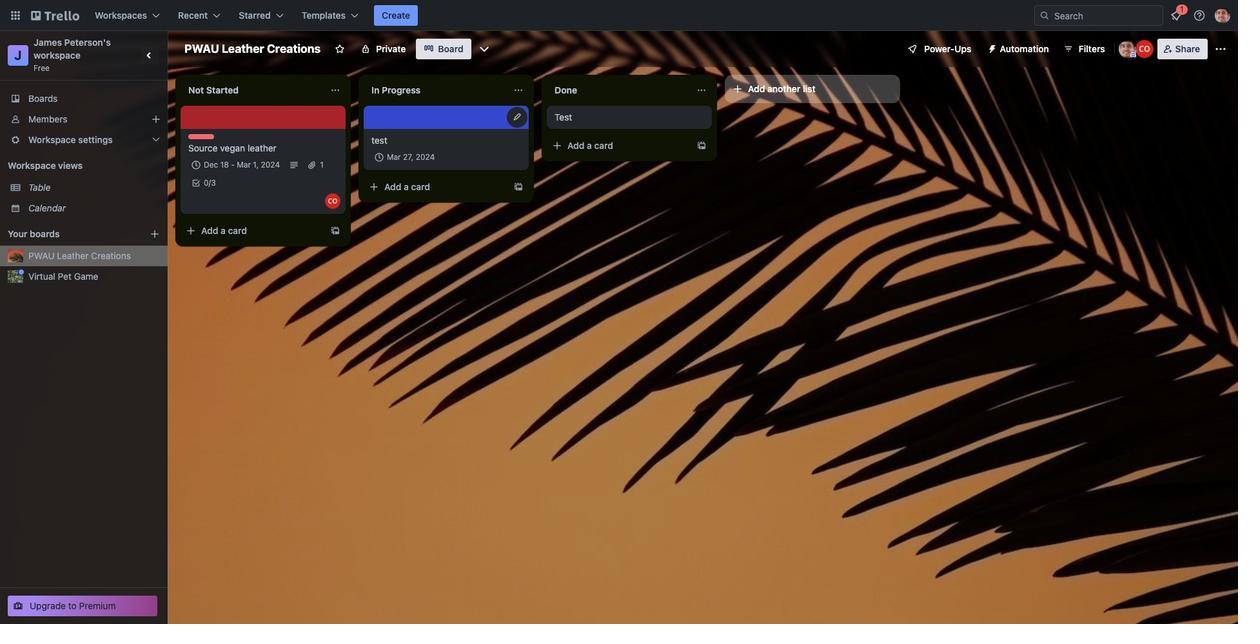Task type: describe. For each thing, give the bounding box(es) containing it.
private button
[[353, 39, 414, 59]]

table link
[[28, 181, 160, 194]]

mar 27, 2024
[[387, 152, 435, 162]]

upgrade
[[30, 601, 66, 611]]

mar inside checkbox
[[237, 160, 251, 170]]

not
[[188, 84, 204, 95]]

1,
[[253, 160, 259, 170]]

boards
[[28, 93, 58, 104]]

0 horizontal spatial pwau leather creations
[[28, 250, 131, 261]]

templates button
[[294, 5, 366, 26]]

1 vertical spatial leather
[[57, 250, 89, 261]]

add a card for done
[[568, 140, 613, 151]]

3
[[211, 178, 216, 188]]

/
[[209, 178, 211, 188]]

boards link
[[0, 88, 168, 109]]

recent button
[[170, 5, 229, 26]]

add a card button for not started
[[181, 221, 325, 241]]

add board image
[[150, 229, 160, 239]]

workspaces
[[95, 10, 147, 21]]

18
[[220, 160, 229, 170]]

27,
[[403, 152, 414, 162]]

Done text field
[[547, 80, 689, 101]]

starred
[[239, 10, 271, 21]]

Search field
[[1050, 6, 1163, 25]]

share
[[1176, 43, 1200, 54]]

starred button
[[231, 5, 291, 26]]

leather
[[248, 143, 277, 154]]

Board name text field
[[178, 39, 327, 59]]

sourcing
[[188, 134, 222, 144]]

1 notification image
[[1169, 8, 1184, 23]]

not started
[[188, 84, 239, 95]]

automation button
[[982, 39, 1057, 59]]

templates
[[302, 10, 346, 21]]

virtual pet game link
[[28, 270, 160, 283]]

board link
[[416, 39, 471, 59]]

a for not started
[[221, 225, 226, 236]]

your
[[8, 228, 27, 239]]

dec
[[204, 160, 218, 170]]

-
[[231, 160, 235, 170]]

share button
[[1158, 39, 1208, 59]]

premium
[[79, 601, 116, 611]]

recent
[[178, 10, 208, 21]]

back to home image
[[31, 5, 79, 26]]

source
[[188, 143, 218, 154]]

pet
[[58, 271, 72, 282]]

card for not started
[[228, 225, 247, 236]]

virtual
[[28, 271, 55, 282]]

workspace
[[34, 50, 81, 61]]

your boards
[[8, 228, 60, 239]]

filters button
[[1060, 39, 1109, 59]]

test
[[372, 135, 387, 146]]

star or unstar board image
[[335, 44, 345, 54]]

0
[[204, 178, 209, 188]]

add a card for in progress
[[384, 181, 430, 192]]

pwau inside board name "text field"
[[184, 42, 219, 55]]

open information menu image
[[1193, 9, 1206, 22]]

board
[[438, 43, 464, 54]]

add inside add another list button
[[748, 83, 765, 94]]

create
[[382, 10, 410, 21]]

Mar 27, 2024 checkbox
[[372, 150, 439, 165]]

create from template… image for done
[[697, 141, 707, 151]]

customize views image
[[478, 43, 491, 55]]

james
[[34, 37, 62, 48]]

test link
[[372, 134, 521, 147]]

automation
[[1000, 43, 1049, 54]]

workspace navigation collapse icon image
[[141, 46, 159, 65]]

progress
[[382, 84, 421, 95]]

calendar link
[[28, 202, 160, 215]]



Task type: vqa. For each thing, say whether or not it's contained in the screenshot.
on- in board name text box
no



Task type: locate. For each thing, give the bounding box(es) containing it.
boards
[[30, 228, 60, 239]]

0 horizontal spatial pwau
[[28, 250, 55, 261]]

workspace for workspace settings
[[28, 134, 76, 145]]

create from template… image
[[697, 141, 707, 151], [330, 226, 341, 236]]

0 vertical spatial christina overa (christinaovera) image
[[1136, 40, 1154, 58]]

add for done
[[568, 140, 585, 151]]

1 horizontal spatial pwau leather creations
[[184, 42, 321, 55]]

0 / 3
[[204, 178, 216, 188]]

0 vertical spatial add a card button
[[547, 135, 691, 156]]

mar left 27,
[[387, 152, 401, 162]]

show menu image
[[1215, 43, 1227, 55]]

workspace settings button
[[0, 130, 168, 150]]

j
[[14, 48, 22, 63]]

2 vertical spatial a
[[221, 225, 226, 236]]

james peterson (jamespeterson93) image right the open information menu icon
[[1215, 8, 1231, 23]]

1 vertical spatial workspace
[[8, 160, 56, 171]]

christina overa (christinaovera) image
[[1136, 40, 1154, 58], [325, 194, 341, 209]]

started
[[206, 84, 239, 95]]

2 horizontal spatial add a card
[[568, 140, 613, 151]]

0 horizontal spatial create from template… image
[[330, 226, 341, 236]]

pwau up virtual
[[28, 250, 55, 261]]

workspace settings
[[28, 134, 113, 145]]

a for done
[[587, 140, 592, 151]]

2 horizontal spatial card
[[594, 140, 613, 151]]

0 vertical spatial pwau leather creations
[[184, 42, 321, 55]]

0 horizontal spatial creations
[[91, 250, 131, 261]]

add a card
[[568, 140, 613, 151], [384, 181, 430, 192], [201, 225, 247, 236]]

add a card for not started
[[201, 225, 247, 236]]

mar
[[387, 152, 401, 162], [237, 160, 251, 170]]

workspace
[[28, 134, 76, 145], [8, 160, 56, 171]]

views
[[58, 160, 83, 171]]

1
[[320, 160, 324, 170]]

sourcing source vegan leather
[[188, 134, 277, 154]]

add
[[748, 83, 765, 94], [568, 140, 585, 151], [384, 181, 402, 192], [201, 225, 218, 236]]

Dec 18 - Mar 1, 2024 checkbox
[[188, 157, 284, 173]]

1 vertical spatial christina overa (christinaovera) image
[[325, 194, 341, 209]]

add a card down the "test"
[[568, 140, 613, 151]]

0 horizontal spatial james peterson (jamespeterson93) image
[[1119, 40, 1137, 58]]

settings
[[78, 134, 113, 145]]

test
[[555, 112, 572, 123]]

add for not started
[[201, 225, 218, 236]]

0 horizontal spatial mar
[[237, 160, 251, 170]]

workspace up "table"
[[8, 160, 56, 171]]

filters
[[1079, 43, 1105, 54]]

members
[[28, 114, 67, 124]]

0 horizontal spatial leather
[[57, 250, 89, 261]]

2 horizontal spatial a
[[587, 140, 592, 151]]

Not Started text field
[[181, 80, 323, 101]]

card for in progress
[[411, 181, 430, 192]]

list
[[803, 83, 816, 94]]

add another list button
[[725, 75, 900, 103]]

workspace down members
[[28, 134, 76, 145]]

add left another at right top
[[748, 83, 765, 94]]

private
[[376, 43, 406, 54]]

workspace for workspace views
[[8, 160, 56, 171]]

add for in progress
[[384, 181, 402, 192]]

in progress
[[372, 84, 421, 95]]

0 vertical spatial a
[[587, 140, 592, 151]]

a for in progress
[[404, 181, 409, 192]]

1 vertical spatial add a card button
[[364, 177, 508, 197]]

1 vertical spatial create from template… image
[[330, 226, 341, 236]]

create from template… image
[[513, 182, 524, 192]]

virtual pet game
[[28, 271, 98, 282]]

1 horizontal spatial a
[[404, 181, 409, 192]]

upgrade to premium
[[30, 601, 116, 611]]

in
[[372, 84, 380, 95]]

workspaces button
[[87, 5, 168, 26]]

0 horizontal spatial a
[[221, 225, 226, 236]]

In Progress text field
[[364, 80, 506, 101]]

0 vertical spatial pwau
[[184, 42, 219, 55]]

add down the "test"
[[568, 140, 585, 151]]

1 vertical spatial card
[[411, 181, 430, 192]]

1 horizontal spatial 2024
[[416, 152, 435, 162]]

james peterson's workspace free
[[34, 37, 113, 73]]

power-ups
[[925, 43, 972, 54]]

2 vertical spatial add a card
[[201, 225, 247, 236]]

2024 right 27,
[[416, 152, 435, 162]]

a
[[587, 140, 592, 151], [404, 181, 409, 192], [221, 225, 226, 236]]

1 horizontal spatial james peterson (jamespeterson93) image
[[1215, 8, 1231, 23]]

vegan
[[220, 143, 245, 154]]

add a card down 3
[[201, 225, 247, 236]]

1 vertical spatial james peterson (jamespeterson93) image
[[1119, 40, 1137, 58]]

2 horizontal spatial add a card button
[[547, 135, 691, 156]]

color: bold red, title: "sourcing" element
[[188, 134, 222, 144]]

0 vertical spatial create from template… image
[[697, 141, 707, 151]]

pwau leather creations down the "starred"
[[184, 42, 321, 55]]

add a card button for in progress
[[364, 177, 508, 197]]

another
[[768, 83, 801, 94]]

1 horizontal spatial christina overa (christinaovera) image
[[1136, 40, 1154, 58]]

sm image
[[982, 39, 1000, 57]]

primary element
[[0, 0, 1238, 31]]

card
[[594, 140, 613, 151], [411, 181, 430, 192], [228, 225, 247, 236]]

1 vertical spatial a
[[404, 181, 409, 192]]

test link
[[555, 111, 704, 124]]

james peterson's workspace link
[[34, 37, 113, 61]]

leather inside board name "text field"
[[222, 42, 264, 55]]

2 vertical spatial card
[[228, 225, 247, 236]]

card for done
[[594, 140, 613, 151]]

pwau leather creations
[[184, 42, 321, 55], [28, 250, 131, 261]]

creations down templates
[[267, 42, 321, 55]]

ups
[[955, 43, 972, 54]]

0 horizontal spatial add a card button
[[181, 221, 325, 241]]

table
[[28, 182, 51, 193]]

1 horizontal spatial card
[[411, 181, 430, 192]]

1 horizontal spatial mar
[[387, 152, 401, 162]]

this member is an admin of this board. image
[[1131, 52, 1136, 58]]

2024
[[416, 152, 435, 162], [261, 160, 280, 170]]

done
[[555, 84, 577, 95]]

0 horizontal spatial christina overa (christinaovera) image
[[325, 194, 341, 209]]

leather
[[222, 42, 264, 55], [57, 250, 89, 261]]

calendar
[[28, 203, 66, 213]]

pwau leather creations link
[[28, 250, 160, 263]]

mar right -
[[237, 160, 251, 170]]

1 horizontal spatial add a card
[[384, 181, 430, 192]]

upgrade to premium link
[[8, 596, 157, 617]]

create button
[[374, 5, 418, 26]]

dec 18 - mar 1, 2024
[[204, 160, 280, 170]]

1 horizontal spatial add a card button
[[364, 177, 508, 197]]

creations inside board name "text field"
[[267, 42, 321, 55]]

1 horizontal spatial create from template… image
[[697, 141, 707, 151]]

add a card button
[[547, 135, 691, 156], [364, 177, 508, 197], [181, 221, 325, 241]]

peterson's
[[64, 37, 111, 48]]

0 vertical spatial leather
[[222, 42, 264, 55]]

2 vertical spatial add a card button
[[181, 221, 325, 241]]

edit card image
[[512, 112, 522, 122]]

2024 inside mar 27, 2024 option
[[416, 152, 435, 162]]

0 horizontal spatial card
[[228, 225, 247, 236]]

workspace inside workspace settings dropdown button
[[28, 134, 76, 145]]

add a card button for done
[[547, 135, 691, 156]]

add down mar 27, 2024 option
[[384, 181, 402, 192]]

pwau leather creations up game
[[28, 250, 131, 261]]

0 vertical spatial add a card
[[568, 140, 613, 151]]

source vegan leather link
[[188, 142, 338, 155]]

james peterson (jamespeterson93) image right the "filters"
[[1119, 40, 1137, 58]]

0 vertical spatial workspace
[[28, 134, 76, 145]]

your boards with 2 items element
[[8, 226, 130, 242]]

add down "0 / 3" at the top left
[[201, 225, 218, 236]]

add another list
[[748, 83, 816, 94]]

1 vertical spatial pwau leather creations
[[28, 250, 131, 261]]

add a card button down mar 27, 2024
[[364, 177, 508, 197]]

mar inside option
[[387, 152, 401, 162]]

power-
[[925, 43, 955, 54]]

1 horizontal spatial creations
[[267, 42, 321, 55]]

0 horizontal spatial add a card
[[201, 225, 247, 236]]

0 horizontal spatial 2024
[[261, 160, 280, 170]]

to
[[68, 601, 77, 611]]

pwau
[[184, 42, 219, 55], [28, 250, 55, 261]]

add a card button down 3
[[181, 221, 325, 241]]

0 vertical spatial creations
[[267, 42, 321, 55]]

1 vertical spatial pwau
[[28, 250, 55, 261]]

power-ups button
[[899, 39, 979, 59]]

2024 right '1,'
[[261, 160, 280, 170]]

james peterson (jamespeterson93) image
[[1215, 8, 1231, 23], [1119, 40, 1137, 58]]

creations
[[267, 42, 321, 55], [91, 250, 131, 261]]

add a card down mar 27, 2024 option
[[384, 181, 430, 192]]

workspace views
[[8, 160, 83, 171]]

leather down the "starred"
[[222, 42, 264, 55]]

1 horizontal spatial leather
[[222, 42, 264, 55]]

2024 inside dec 18 - mar 1, 2024 checkbox
[[261, 160, 280, 170]]

pwau leather creations inside board name "text field"
[[184, 42, 321, 55]]

search image
[[1040, 10, 1050, 21]]

0 vertical spatial card
[[594, 140, 613, 151]]

1 vertical spatial creations
[[91, 250, 131, 261]]

pwau down recent popup button
[[184, 42, 219, 55]]

0 vertical spatial james peterson (jamespeterson93) image
[[1215, 8, 1231, 23]]

members link
[[0, 109, 168, 130]]

j link
[[8, 45, 28, 66]]

leather down your boards with 2 items element
[[57, 250, 89, 261]]

1 vertical spatial add a card
[[384, 181, 430, 192]]

creations up virtual pet game link
[[91, 250, 131, 261]]

create from template… image for not started
[[330, 226, 341, 236]]

add a card button down test link
[[547, 135, 691, 156]]

free
[[34, 63, 50, 73]]

1 horizontal spatial pwau
[[184, 42, 219, 55]]

game
[[74, 271, 98, 282]]



